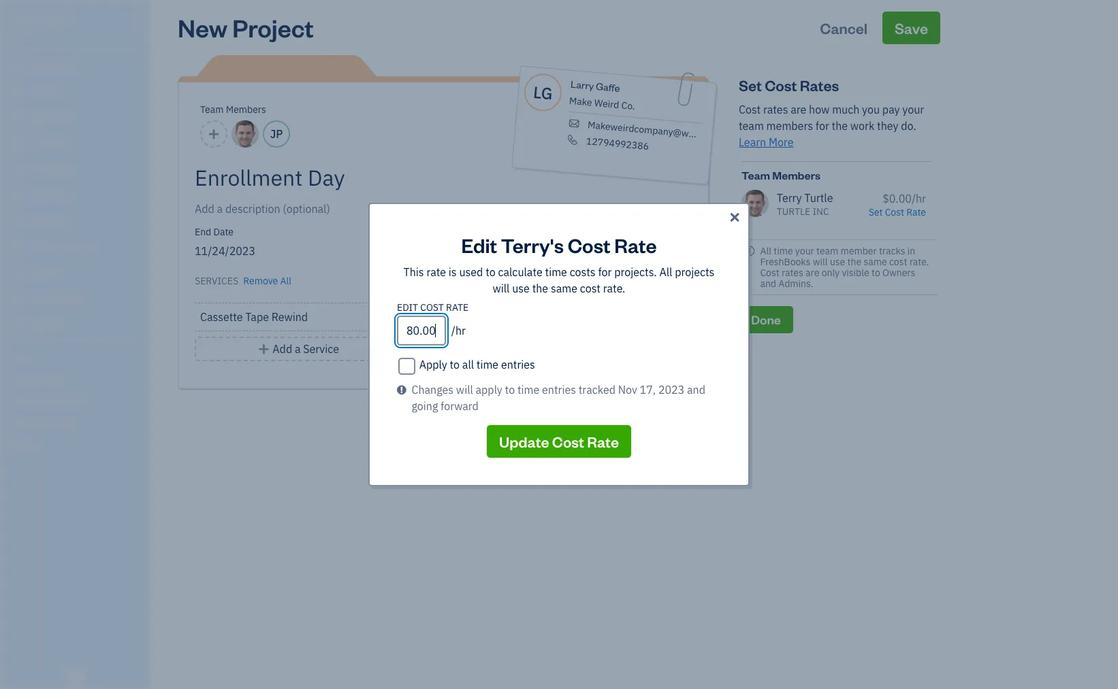 Task type: describe. For each thing, give the bounding box(es) containing it.
cost up costs
[[568, 232, 610, 258]]

calculate
[[498, 266, 543, 279]]

date
[[213, 226, 234, 238]]

to inside all time your team member tracks in freshbooks will use the same cost rate. cost rates are only visible to owners and admins.
[[872, 267, 880, 279]]

members
[[766, 119, 813, 133]]

this
[[404, 266, 424, 279]]

/hr inside $0.00 /hr set cost rate
[[912, 192, 926, 206]]

much
[[832, 103, 860, 116]]

team inside 'cost rates are how much you pay your team members for the work they do. learn more'
[[739, 119, 764, 133]]

close image
[[728, 210, 742, 226]]

time right all
[[476, 358, 499, 372]]

end date
[[195, 226, 234, 238]]

use inside the this rate is used to calculate time costs for projects. all projects will use the same cost rate.
[[512, 282, 530, 296]]

update cost rate
[[499, 432, 619, 451]]

cost
[[420, 302, 444, 314]]

are inside all time your team member tracks in freshbooks will use the same cost rate. cost rates are only visible to owners and admins.
[[806, 267, 819, 279]]

update
[[499, 432, 549, 451]]

flat rate
[[654, 227, 692, 240]]

add a service
[[273, 343, 339, 356]]

payment image
[[9, 163, 25, 176]]

0 vertical spatial entries
[[501, 358, 535, 372]]

project image
[[9, 214, 25, 228]]

projects.
[[614, 266, 657, 279]]

invoice image
[[9, 137, 25, 150]]

2023
[[658, 383, 685, 397]]

1 vertical spatial team
[[742, 168, 770, 182]]

inc inside "terry turtle turtle inc"
[[813, 206, 829, 218]]

expense image
[[9, 189, 25, 202]]

owners
[[883, 267, 915, 279]]

turtle inside turtle inc owner
[[11, 12, 50, 26]]

rate inside $0.00 /hr set cost rate
[[906, 206, 926, 218]]

tape
[[245, 311, 269, 324]]

forward
[[441, 400, 479, 413]]

apply to all time entries
[[419, 358, 535, 372]]

freshbooks
[[760, 256, 811, 268]]

edit cost rate
[[397, 302, 469, 314]]

used
[[459, 266, 483, 279]]

rates inside 'cost rates are how much you pay your team members for the work they do. learn more'
[[763, 103, 788, 116]]

cost inside 'cost rates are how much you pay your team members for the work they do. learn more'
[[739, 103, 761, 116]]

rate
[[427, 266, 446, 279]]

End date in  format text field
[[195, 244, 443, 258]]

all inside all time your team member tracks in freshbooks will use the same cost rate. cost rates are only visible to owners and admins.
[[760, 245, 771, 257]]

0 vertical spatial set
[[739, 76, 762, 95]]

new
[[178, 12, 228, 44]]

edit
[[461, 232, 497, 258]]

admins.
[[778, 278, 813, 290]]

plus image
[[258, 341, 270, 357]]

hours per service
[[641, 272, 692, 301]]

pay
[[882, 103, 900, 116]]

turtle
[[804, 191, 833, 205]]

this rate is used to calculate time costs for projects. all projects will use the same cost rate.
[[404, 266, 715, 296]]

rate. inside all time your team member tracks in freshbooks will use the same cost rate. cost rates are only visible to owners and admins.
[[909, 256, 929, 268]]

nov
[[618, 383, 637, 397]]

cost inside button
[[552, 432, 584, 451]]

entries inside changes will apply to time entries tracked nov 17, 2023 and going forward
[[542, 383, 576, 397]]

services
[[195, 275, 238, 287]]

Amount (USD) text field
[[397, 316, 446, 346]]

money image
[[9, 266, 25, 280]]

1 horizontal spatial team members
[[742, 168, 821, 182]]

going
[[412, 400, 438, 413]]

same inside all time your team member tracks in freshbooks will use the same cost rate. cost rates are only visible to owners and admins.
[[864, 256, 887, 268]]

only
[[822, 267, 840, 279]]

time inside changes will apply to time entries tracked nov 17, 2023 and going forward
[[517, 383, 539, 397]]

client image
[[9, 85, 25, 99]]

remove
[[243, 275, 278, 287]]

main element
[[0, 0, 184, 690]]

cost inside all time your team member tracks in freshbooks will use the same cost rate. cost rates are only visible to owners and admins.
[[760, 267, 779, 279]]

save
[[895, 18, 928, 37]]

project
[[232, 12, 314, 44]]

the inside all time your team member tracks in freshbooks will use the same cost rate. cost rates are only visible to owners and admins.
[[847, 256, 861, 268]]

work
[[850, 119, 875, 133]]

is
[[449, 266, 457, 279]]

in
[[908, 245, 915, 257]]

costs
[[570, 266, 596, 279]]

done button
[[739, 306, 793, 334]]

you
[[862, 103, 880, 116]]

will inside the this rate is used to calculate time costs for projects. all projects will use the same cost rate.
[[493, 282, 510, 296]]

all
[[462, 358, 474, 372]]

for inside the this rate is used to calculate time costs for projects. all projects will use the same cost rate.
[[598, 266, 612, 279]]

add a service button
[[195, 337, 402, 362]]

will inside all time your team member tracks in freshbooks will use the same cost rate. cost rates are only visible to owners and admins.
[[813, 256, 828, 268]]

and inside all time your team member tracks in freshbooks will use the same cost rate. cost rates are only visible to owners and admins.
[[760, 278, 776, 290]]

rates
[[800, 76, 839, 95]]

estimate image
[[9, 111, 25, 125]]

to left all
[[450, 358, 460, 372]]



Task type: locate. For each thing, give the bounding box(es) containing it.
0 horizontal spatial will
[[456, 383, 473, 397]]

all inside the this rate is used to calculate time costs for projects. all projects will use the same cost rate.
[[659, 266, 672, 279]]

turtle down terry
[[777, 206, 810, 218]]

0 vertical spatial the
[[832, 119, 848, 133]]

your
[[902, 103, 924, 116], [795, 245, 814, 257]]

Project Description text field
[[195, 201, 569, 217]]

are inside 'cost rates are how much you pay your team members for the work they do. learn more'
[[791, 103, 806, 116]]

dashboard image
[[9, 59, 25, 73]]

all time your team member tracks in freshbooks will use the same cost rate. cost rates are only visible to owners and admins.
[[760, 245, 929, 290]]

learn
[[739, 136, 766, 149]]

1 horizontal spatial team
[[816, 245, 838, 257]]

set inside $0.00 /hr set cost rate
[[869, 206, 883, 218]]

1 horizontal spatial entries
[[542, 383, 576, 397]]

cost rates are how much you pay your team members for the work they do. learn more
[[739, 103, 924, 149]]

update cost rate button
[[487, 426, 631, 458]]

1 horizontal spatial rate.
[[909, 256, 929, 268]]

will down calculate at left top
[[493, 282, 510, 296]]

1 horizontal spatial set
[[869, 206, 883, 218]]

time inside the this rate is used to calculate time costs for projects. all projects will use the same cost rate.
[[545, 266, 567, 279]]

and inside changes will apply to time entries tracked nov 17, 2023 and going forward
[[687, 383, 705, 397]]

1 horizontal spatial all
[[659, 266, 672, 279]]

will
[[813, 256, 828, 268], [493, 282, 510, 296], [456, 383, 473, 397]]

set down '$0.00'
[[869, 206, 883, 218]]

service
[[303, 343, 339, 356]]

they
[[877, 119, 898, 133]]

cost left "in"
[[889, 256, 907, 268]]

turtle up owner
[[11, 12, 50, 26]]

1 horizontal spatial cost
[[889, 256, 907, 268]]

1 horizontal spatial your
[[902, 103, 924, 116]]

rates inside all time your team member tracks in freshbooks will use the same cost rate. cost rates are only visible to owners and admins.
[[782, 267, 803, 279]]

same inside the this rate is used to calculate time costs for projects. all projects will use the same cost rate.
[[551, 282, 577, 296]]

0 horizontal spatial turtle
[[11, 12, 50, 26]]

1 vertical spatial team
[[816, 245, 838, 257]]

owner
[[11, 27, 36, 37]]

cost right the update
[[552, 432, 584, 451]]

for right costs
[[598, 266, 612, 279]]

0 vertical spatial are
[[791, 103, 806, 116]]

to
[[486, 266, 495, 279], [872, 267, 880, 279], [450, 358, 460, 372], [505, 383, 515, 397]]

rate. down "projects."
[[603, 282, 625, 296]]

cost left 'rates'
[[765, 76, 797, 95]]

0 vertical spatial for
[[816, 119, 829, 133]]

entries
[[501, 358, 535, 372], [542, 383, 576, 397]]

cost up learn
[[739, 103, 761, 116]]

cost inside all time your team member tracks in freshbooks will use the same cost rate. cost rates are only visible to owners and admins.
[[889, 256, 907, 268]]

1 horizontal spatial inc
[[813, 206, 829, 218]]

changes
[[412, 383, 454, 397]]

rate
[[906, 206, 926, 218], [672, 227, 692, 240], [614, 232, 657, 258], [587, 432, 619, 451]]

set cost rates
[[739, 76, 839, 95]]

0 vertical spatial your
[[902, 103, 924, 116]]

2 vertical spatial the
[[532, 282, 548, 296]]

1 vertical spatial use
[[512, 282, 530, 296]]

do.
[[901, 119, 916, 133]]

0 horizontal spatial all
[[280, 275, 291, 287]]

will up forward
[[456, 383, 473, 397]]

learn more link
[[739, 136, 794, 149]]

info image
[[744, 246, 755, 257]]

to inside the this rate is used to calculate time costs for projects. all projects will use the same cost rate.
[[486, 266, 495, 279]]

entries up apply
[[501, 358, 535, 372]]

1 horizontal spatial and
[[760, 278, 776, 290]]

turtle inside "terry turtle turtle inc"
[[777, 206, 810, 218]]

chart image
[[9, 292, 25, 306]]

0 vertical spatial team
[[200, 104, 224, 116]]

0 horizontal spatial use
[[512, 282, 530, 296]]

terry turtle turtle inc
[[777, 191, 833, 218]]

the right only
[[847, 256, 861, 268]]

0 horizontal spatial and
[[687, 383, 705, 397]]

0 horizontal spatial team
[[200, 104, 224, 116]]

Project Name text field
[[195, 164, 569, 191]]

settings image
[[10, 440, 146, 451]]

0 vertical spatial will
[[813, 256, 828, 268]]

the down calculate at left top
[[532, 282, 548, 296]]

cost inside $0.00 /hr set cost rate
[[885, 206, 904, 218]]

jp
[[270, 127, 283, 141]]

/hr inside the 'edit terry's cost rate' dialog
[[451, 324, 466, 338]]

hours
[[641, 272, 672, 285]]

cost
[[889, 256, 907, 268], [580, 282, 601, 296]]

2 vertical spatial will
[[456, 383, 473, 397]]

end
[[195, 226, 211, 238]]

team
[[739, 119, 764, 133], [816, 245, 838, 257]]

your inside all time your team member tracks in freshbooks will use the same cost rate. cost rates are only visible to owners and admins.
[[795, 245, 814, 257]]

0 vertical spatial rates
[[763, 103, 788, 116]]

for
[[816, 119, 829, 133], [598, 266, 612, 279]]

0 horizontal spatial team members
[[200, 104, 266, 116]]

add
[[273, 343, 292, 356]]

all right info image
[[760, 245, 771, 257]]

entries left 'tracked'
[[542, 383, 576, 397]]

0 vertical spatial turtle
[[11, 12, 50, 26]]

and
[[760, 278, 776, 290], [687, 383, 705, 397]]

$0.00
[[883, 192, 912, 206]]

rate up "projects."
[[614, 232, 657, 258]]

team
[[200, 104, 224, 116], [742, 168, 770, 182]]

0 vertical spatial same
[[864, 256, 887, 268]]

0 horizontal spatial set
[[739, 76, 762, 95]]

0 horizontal spatial inc
[[52, 12, 72, 26]]

to right visible at the top right of the page
[[872, 267, 880, 279]]

/hr
[[912, 192, 926, 206], [451, 324, 466, 338]]

use
[[830, 256, 845, 268], [512, 282, 530, 296]]

the down much on the right
[[832, 119, 848, 133]]

/hr down rate
[[451, 324, 466, 338]]

0 horizontal spatial cost
[[580, 282, 601, 296]]

0 horizontal spatial team
[[739, 119, 764, 133]]

cost inside the this rate is used to calculate time costs for projects. all projects will use the same cost rate.
[[580, 282, 601, 296]]

flat
[[654, 227, 670, 240]]

1 vertical spatial rate.
[[603, 282, 625, 296]]

per
[[674, 272, 692, 285]]

1 vertical spatial entries
[[542, 383, 576, 397]]

tracked
[[579, 383, 616, 397]]

1 vertical spatial cost
[[580, 282, 601, 296]]

rates
[[763, 103, 788, 116], [782, 267, 803, 279]]

/hr up set cost rate button
[[912, 192, 926, 206]]

1 vertical spatial /hr
[[451, 324, 466, 338]]

0 horizontal spatial your
[[795, 245, 814, 257]]

timer image
[[9, 240, 25, 254]]

1 horizontal spatial turtle
[[777, 206, 810, 218]]

0 horizontal spatial /hr
[[451, 324, 466, 338]]

report image
[[9, 318, 25, 332]]

to right used
[[486, 266, 495, 279]]

items and services image
[[10, 396, 146, 407]]

0 vertical spatial /hr
[[912, 192, 926, 206]]

all
[[760, 245, 771, 257], [659, 266, 672, 279], [280, 275, 291, 287]]

17,
[[640, 383, 656, 397]]

team down learn
[[742, 168, 770, 182]]

team up only
[[816, 245, 838, 257]]

0 vertical spatial team members
[[200, 104, 266, 116]]

1 horizontal spatial for
[[816, 119, 829, 133]]

new project
[[178, 12, 314, 44]]

all right remove
[[280, 275, 291, 287]]

1 horizontal spatial same
[[864, 256, 887, 268]]

cancel
[[820, 18, 868, 37]]

1 horizontal spatial members
[[772, 168, 821, 182]]

cost down '$0.00'
[[885, 206, 904, 218]]

your up do. at the top right of page
[[902, 103, 924, 116]]

team members
[[200, 104, 266, 116], [742, 168, 821, 182]]

1 horizontal spatial team
[[742, 168, 770, 182]]

turtle
[[11, 12, 50, 26], [777, 206, 810, 218]]

1 vertical spatial the
[[847, 256, 861, 268]]

0 horizontal spatial members
[[226, 104, 266, 116]]

remove all button
[[241, 270, 291, 289]]

team members up terry
[[742, 168, 821, 182]]

are left only
[[806, 267, 819, 279]]

member
[[841, 245, 877, 257]]

0 vertical spatial cost
[[889, 256, 907, 268]]

for down how at the top of page
[[816, 119, 829, 133]]

1 vertical spatial your
[[795, 245, 814, 257]]

rewind
[[272, 311, 308, 324]]

time right info image
[[774, 245, 793, 257]]

apply
[[476, 383, 502, 397]]

edit terry's cost rate dialog
[[0, 187, 1118, 503]]

2 horizontal spatial all
[[760, 245, 771, 257]]

the inside 'cost rates are how much you pay your team members for the work they do. learn more'
[[832, 119, 848, 133]]

team members image
[[10, 375, 146, 385]]

0 horizontal spatial same
[[551, 282, 577, 296]]

projects
[[675, 266, 715, 279]]

your inside 'cost rates are how much you pay your team members for the work they do. learn more'
[[902, 103, 924, 116]]

services remove all
[[195, 275, 291, 287]]

0 vertical spatial inc
[[52, 12, 72, 26]]

your up admins.
[[795, 245, 814, 257]]

team inside all time your team member tracks in freshbooks will use the same cost rate. cost rates are only visible to owners and admins.
[[816, 245, 838, 257]]

will inside changes will apply to time entries tracked nov 17, 2023 and going forward
[[456, 383, 473, 397]]

0 horizontal spatial entries
[[501, 358, 535, 372]]

set cost rate button
[[869, 206, 926, 218]]

bank connections image
[[10, 418, 146, 429]]

use inside all time your team member tracks in freshbooks will use the same cost rate. cost rates are only visible to owners and admins.
[[830, 256, 845, 268]]

add team member image
[[208, 126, 220, 142]]

rate
[[446, 302, 469, 314]]

rates left only
[[782, 267, 803, 279]]

1 vertical spatial turtle
[[777, 206, 810, 218]]

1 vertical spatial are
[[806, 267, 819, 279]]

rate down 'tracked'
[[587, 432, 619, 451]]

rate.
[[909, 256, 929, 268], [603, 282, 625, 296]]

all left the per
[[659, 266, 672, 279]]

team up add team member icon
[[200, 104, 224, 116]]

1 vertical spatial set
[[869, 206, 883, 218]]

members
[[226, 104, 266, 116], [772, 168, 821, 182]]

time left costs
[[545, 266, 567, 279]]

1 vertical spatial same
[[551, 282, 577, 296]]

set up learn
[[739, 76, 762, 95]]

1 vertical spatial members
[[772, 168, 821, 182]]

edit terry's cost rate
[[461, 232, 657, 258]]

rate. inside the this rate is used to calculate time costs for projects. all projects will use the same cost rate.
[[603, 282, 625, 296]]

1 horizontal spatial use
[[830, 256, 845, 268]]

inc inside turtle inc owner
[[52, 12, 72, 26]]

set
[[739, 76, 762, 95], [869, 206, 883, 218]]

cost up done
[[760, 267, 779, 279]]

time inside all time your team member tracks in freshbooks will use the same cost rate. cost rates are only visible to owners and admins.
[[774, 245, 793, 257]]

rates up members
[[763, 103, 788, 116]]

1 vertical spatial rates
[[782, 267, 803, 279]]

done
[[751, 312, 781, 327]]

1 vertical spatial and
[[687, 383, 705, 397]]

the inside the this rate is used to calculate time costs for projects. all projects will use the same cost rate.
[[532, 282, 548, 296]]

are up members
[[791, 103, 806, 116]]

rate inside button
[[587, 432, 619, 451]]

0 vertical spatial team
[[739, 119, 764, 133]]

for inside 'cost rates are how much you pay your team members for the work they do. learn more'
[[816, 119, 829, 133]]

Amount (USD) text field
[[654, 244, 684, 258]]

2 horizontal spatial will
[[813, 256, 828, 268]]

save button
[[882, 12, 940, 44]]

more
[[769, 136, 794, 149]]

a
[[295, 343, 301, 356]]

how
[[809, 103, 830, 116]]

1 vertical spatial inc
[[813, 206, 829, 218]]

1 vertical spatial will
[[493, 282, 510, 296]]

and right 2023
[[687, 383, 705, 397]]

edit
[[397, 302, 418, 314]]

changes will apply to time entries tracked nov 17, 2023 and going forward
[[412, 383, 705, 413]]

rate. right tracks
[[909, 256, 929, 268]]

1 vertical spatial team members
[[742, 168, 821, 182]]

team members up add team member icon
[[200, 104, 266, 116]]

cancel button
[[808, 12, 880, 44]]

cassette tape rewind
[[200, 311, 308, 324]]

apply
[[419, 358, 447, 372]]

terry
[[777, 191, 802, 205]]

and down freshbooks
[[760, 278, 776, 290]]

0 vertical spatial rate.
[[909, 256, 929, 268]]

time right apply
[[517, 383, 539, 397]]

the
[[832, 119, 848, 133], [847, 256, 861, 268], [532, 282, 548, 296]]

0 horizontal spatial for
[[598, 266, 612, 279]]

apps image
[[10, 353, 146, 364]]

are
[[791, 103, 806, 116], [806, 267, 819, 279]]

0 vertical spatial members
[[226, 104, 266, 116]]

terry's
[[501, 232, 564, 258]]

1 horizontal spatial /hr
[[912, 192, 926, 206]]

visible
[[842, 267, 869, 279]]

exclamationcircle image
[[397, 382, 406, 398]]

rate right flat
[[672, 227, 692, 240]]

cost down costs
[[580, 282, 601, 296]]

cassette
[[200, 311, 243, 324]]

0 horizontal spatial rate.
[[603, 282, 625, 296]]

1 horizontal spatial will
[[493, 282, 510, 296]]

cost
[[765, 76, 797, 95], [739, 103, 761, 116], [885, 206, 904, 218], [568, 232, 610, 258], [760, 267, 779, 279], [552, 432, 584, 451]]

tracks
[[879, 245, 905, 257]]

to right apply
[[505, 383, 515, 397]]

to inside changes will apply to time entries tracked nov 17, 2023 and going forward
[[505, 383, 515, 397]]

$0.00 /hr set cost rate
[[869, 192, 926, 218]]

0 vertical spatial use
[[830, 256, 845, 268]]

turtle inc owner
[[11, 12, 72, 37]]

rate down '$0.00'
[[906, 206, 926, 218]]

service
[[654, 289, 692, 301]]

freshbooks image
[[64, 668, 86, 684]]

0 vertical spatial and
[[760, 278, 776, 290]]

will up admins.
[[813, 256, 828, 268]]

team up learn
[[739, 119, 764, 133]]

1 vertical spatial for
[[598, 266, 612, 279]]



Task type: vqa. For each thing, say whether or not it's contained in the screenshot.
the top 'Checkout'
no



